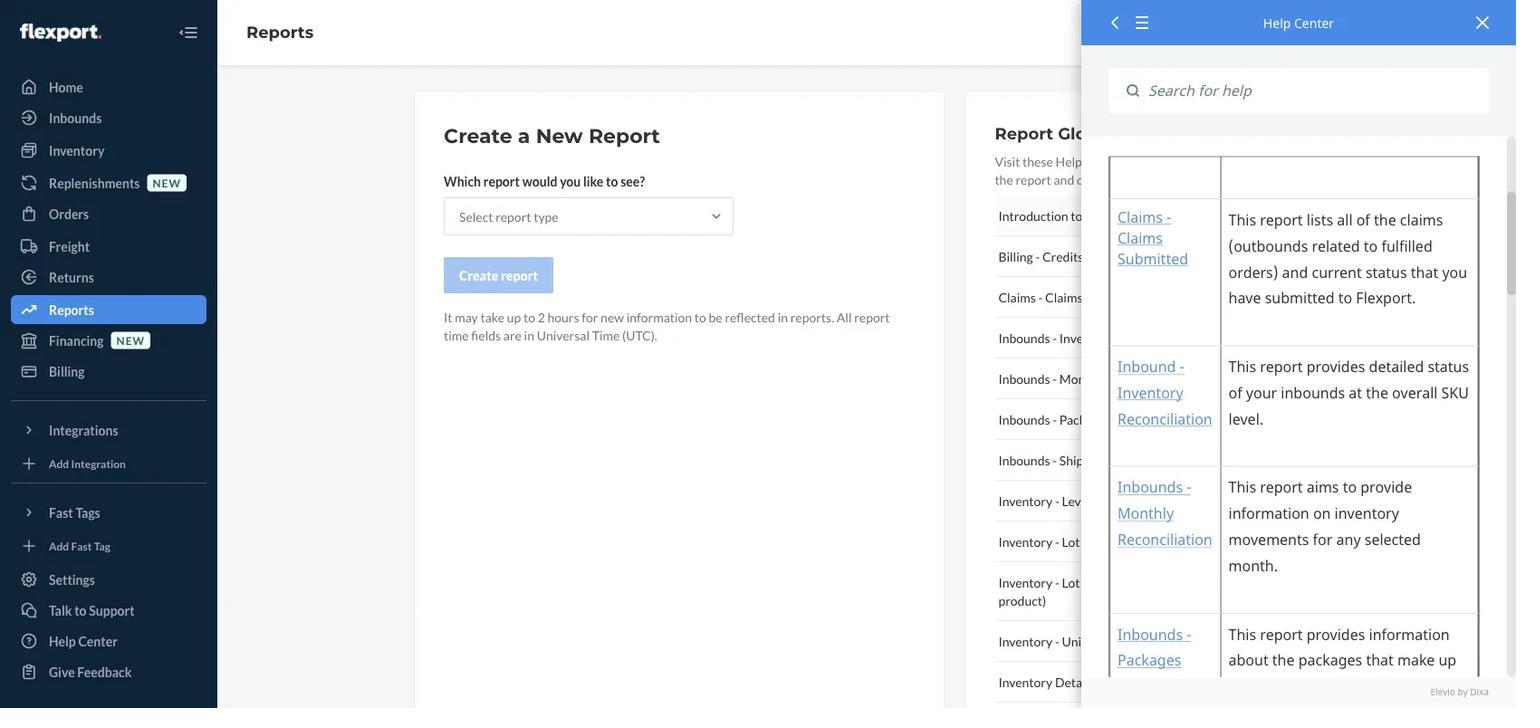 Task type: describe. For each thing, give the bounding box(es) containing it.
it
[[444, 309, 453, 325]]

lot for inventory - lot tracking and fefo (single product)
[[1062, 575, 1080, 590]]

- for inventory - lot tracking and fefo (single product)
[[1056, 575, 1060, 590]]

integrations button
[[11, 416, 207, 445]]

to left reporting on the top right
[[1071, 208, 1083, 223]]

tracking for (all
[[1083, 534, 1128, 550]]

inbounds - inventory reconciliation
[[999, 330, 1196, 346]]

inventory - units in long term storage
[[999, 634, 1210, 649]]

inbounds for inbounds - packages
[[999, 412, 1051, 427]]

of
[[1278, 154, 1290, 169]]

term
[[1137, 634, 1165, 649]]

inventory for inventory - lot tracking and fefo (single product)
[[999, 575, 1053, 590]]

long
[[1107, 634, 1134, 649]]

2
[[538, 309, 545, 325]]

would
[[523, 174, 558, 189]]

to left 2
[[524, 309, 536, 325]]

levels
[[1062, 493, 1097, 509]]

units
[[1062, 634, 1092, 649]]

talk to support button
[[11, 596, 207, 625]]

inventory details - reserve storage button
[[995, 662, 1290, 703]]

type
[[534, 209, 559, 224]]

report glossary
[[995, 123, 1131, 143]]

1 vertical spatial in
[[524, 328, 535, 343]]

reports.
[[791, 309, 835, 325]]

2 vertical spatial center
[[78, 634, 118, 649]]

fast tags button
[[11, 498, 207, 527]]

inventory - levels today
[[999, 493, 1132, 509]]

add fast tag
[[49, 540, 110, 553]]

and inside visit these help center articles to get a description of the report and column details.
[[1054, 172, 1075, 187]]

add integration
[[49, 457, 126, 470]]

elevio by dixa
[[1431, 687, 1490, 699]]

fields
[[472, 328, 501, 343]]

column
[[1077, 172, 1118, 187]]

a inside visit these help center articles to get a description of the report and column details.
[[1204, 154, 1211, 169]]

report for create report
[[501, 268, 538, 283]]

monthly
[[1060, 371, 1107, 386]]

plan
[[1110, 453, 1135, 468]]

packages
[[1060, 412, 1112, 427]]

- for inbounds - packages
[[1053, 412, 1058, 427]]

support
[[89, 603, 135, 618]]

tag
[[94, 540, 110, 553]]

1 vertical spatial fast
[[71, 540, 92, 553]]

may
[[455, 309, 478, 325]]

details
[[1056, 675, 1095, 690]]

inventory inside the inbounds - inventory reconciliation "button"
[[1060, 330, 1114, 346]]

inventory - lot tracking and fefo (all products)
[[999, 534, 1261, 550]]

select report type
[[459, 209, 559, 224]]

help inside visit these help center articles to get a description of the report and column details.
[[1056, 154, 1083, 169]]

inbounds - shipping plan reconciliation
[[999, 453, 1216, 468]]

are
[[504, 328, 522, 343]]

product)
[[999, 593, 1047, 608]]

report for billing - credits report
[[1086, 249, 1125, 264]]

get
[[1184, 154, 1202, 169]]

(utc).
[[623, 328, 658, 343]]

introduction
[[999, 208, 1069, 223]]

settings link
[[11, 565, 207, 594]]

0 vertical spatial help center
[[1264, 14, 1335, 31]]

(all
[[1188, 534, 1205, 550]]

- for claims - claims submitted
[[1039, 290, 1043, 305]]

home link
[[11, 72, 207, 101]]

and for inventory - lot tracking and fefo (all products)
[[1131, 534, 1151, 550]]

1 vertical spatial reports
[[49, 302, 94, 318]]

returns
[[49, 270, 94, 285]]

inventory for inventory
[[49, 143, 105, 158]]

report inside visit these help center articles to get a description of the report and column details.
[[1016, 172, 1052, 187]]

replenishments
[[49, 175, 140, 191]]

create for create report
[[459, 268, 499, 283]]

the
[[995, 172, 1014, 187]]

you
[[560, 174, 581, 189]]

- for inventory - levels today
[[1056, 493, 1060, 509]]

1 horizontal spatial reports
[[246, 22, 314, 42]]

billing for billing
[[49, 364, 85, 379]]

information
[[627, 309, 692, 325]]

report for select report type
[[496, 209, 531, 224]]

submitted
[[1086, 290, 1144, 305]]

to inside visit these help center articles to get a description of the report and column details.
[[1170, 154, 1182, 169]]

inventory for inventory - lot tracking and fefo (all products)
[[999, 534, 1053, 550]]

0 horizontal spatial a
[[518, 124, 530, 148]]

claims - claims submitted button
[[995, 277, 1290, 318]]

inventory - lot tracking and fefo (single product) button
[[995, 563, 1290, 622]]

be
[[709, 309, 723, 325]]

inventory - units in long term storage button
[[995, 622, 1290, 662]]

give feedback button
[[11, 658, 207, 687]]

billing for billing - credits report
[[999, 249, 1034, 264]]

new inside it may take up to 2 hours for new information to be reflected in reports. all report time fields are in universal time (utc).
[[601, 309, 624, 325]]

- for inventory - units in long term storage
[[1056, 634, 1060, 649]]

inventory - lot tracking and fefo (all products) button
[[995, 522, 1290, 563]]

inbounds - inventory reconciliation button
[[995, 318, 1290, 359]]

create a new report
[[444, 124, 661, 148]]

billing - credits report
[[999, 249, 1125, 264]]

storage inside button
[[1152, 675, 1195, 690]]

create for create a new report
[[444, 124, 513, 148]]

visit these help center articles to get a description of the report and column details.
[[995, 154, 1290, 187]]

0 vertical spatial in
[[778, 309, 788, 325]]

returns link
[[11, 263, 207, 292]]

reconciliation for inbounds - inventory reconciliation
[[1117, 330, 1196, 346]]

talk
[[49, 603, 72, 618]]

- for billing - credits report
[[1036, 249, 1041, 264]]

details.
[[1121, 172, 1160, 187]]

inventory - lot tracking and fefo (single product)
[[999, 575, 1224, 608]]

take
[[481, 309, 505, 325]]

Search search field
[[1140, 68, 1490, 114]]

it may take up to 2 hours for new information to be reflected in reports. all report time fields are in universal time (utc).
[[444, 309, 890, 343]]

today
[[1099, 493, 1132, 509]]

2 horizontal spatial help
[[1264, 14, 1292, 31]]

by
[[1458, 687, 1469, 699]]

billing - credits report button
[[995, 237, 1290, 277]]

time
[[592, 328, 620, 343]]

inbounds - shipping plan reconciliation button
[[995, 440, 1290, 481]]

freight link
[[11, 232, 207, 261]]

inventory for inventory details - reserve storage
[[999, 675, 1053, 690]]

give feedback
[[49, 665, 132, 680]]

create report button
[[444, 257, 554, 294]]

which report would you like to see?
[[444, 174, 645, 189]]

create report
[[459, 268, 538, 283]]



Task type: vqa. For each thing, say whether or not it's contained in the screenshot.
right Center
yes



Task type: locate. For each thing, give the bounding box(es) containing it.
1 horizontal spatial help center
[[1264, 14, 1335, 31]]

lot for inventory - lot tracking and fefo (all products)
[[1062, 534, 1080, 550]]

new for financing
[[117, 334, 145, 347]]

report up up
[[501, 268, 538, 283]]

inventory left the 'levels'
[[999, 493, 1053, 509]]

inventory inside the 'inventory - units in long term storage' 'button'
[[999, 634, 1053, 649]]

claims
[[999, 290, 1036, 305], [1046, 290, 1083, 305]]

lot down the inventory - levels today
[[1062, 534, 1080, 550]]

glossary
[[1059, 123, 1131, 143]]

hours
[[548, 309, 580, 325]]

inventory link
[[11, 136, 207, 165]]

2 lot from the top
[[1062, 575, 1080, 590]]

add fast tag link
[[11, 535, 207, 558]]

lot inside inventory - lot tracking and fefo (single product)
[[1062, 575, 1080, 590]]

add left the 'integration'
[[49, 457, 69, 470]]

reconciliation for inbounds - monthly reconciliation
[[1110, 371, 1189, 386]]

center up the column
[[1085, 154, 1124, 169]]

inventory up monthly
[[1060, 330, 1114, 346]]

add
[[49, 457, 69, 470], [49, 540, 69, 553]]

inventory inside inventory details - reserve storage button
[[999, 675, 1053, 690]]

reconciliation inside the inbounds - inventory reconciliation "button"
[[1117, 330, 1196, 346]]

reconciliation inside inbounds - shipping plan reconciliation button
[[1137, 453, 1216, 468]]

1 vertical spatial and
[[1131, 534, 1151, 550]]

up
[[507, 309, 521, 325]]

1 vertical spatial billing
[[49, 364, 85, 379]]

0 vertical spatial lot
[[1062, 534, 1080, 550]]

new up time
[[601, 309, 624, 325]]

new for replenishments
[[153, 176, 181, 189]]

integration
[[71, 457, 126, 470]]

fast left tag
[[71, 540, 92, 553]]

new up orders 'link'
[[153, 176, 181, 189]]

fefo for (single
[[1154, 575, 1186, 590]]

orders
[[49, 206, 89, 222]]

1 fefo from the top
[[1154, 534, 1186, 550]]

tracking for (single
[[1083, 575, 1128, 590]]

1 horizontal spatial report
[[995, 123, 1054, 143]]

tracking down today
[[1083, 534, 1128, 550]]

2 claims from the left
[[1046, 290, 1083, 305]]

inbounds for inbounds - shipping plan reconciliation
[[999, 453, 1051, 468]]

fast inside dropdown button
[[49, 505, 73, 521]]

inbounds
[[49, 110, 102, 126], [999, 330, 1051, 346], [999, 371, 1051, 386], [999, 412, 1051, 427], [999, 453, 1051, 468]]

and
[[1054, 172, 1075, 187], [1131, 534, 1151, 550], [1131, 575, 1151, 590]]

2 fefo from the top
[[1154, 575, 1186, 590]]

tracking inside button
[[1083, 534, 1128, 550]]

reconciliation down inbounds - packages button at the bottom right of the page
[[1137, 453, 1216, 468]]

in right are
[[524, 328, 535, 343]]

0 vertical spatial fast
[[49, 505, 73, 521]]

settings
[[49, 572, 95, 588]]

new up billing link
[[117, 334, 145, 347]]

billing inside button
[[999, 249, 1034, 264]]

inventory details - reserve storage
[[999, 675, 1195, 690]]

0 horizontal spatial in
[[524, 328, 535, 343]]

2 horizontal spatial in
[[1095, 634, 1105, 649]]

1 vertical spatial tracking
[[1083, 575, 1128, 590]]

0 horizontal spatial claims
[[999, 290, 1036, 305]]

billing down financing
[[49, 364, 85, 379]]

2 vertical spatial in
[[1095, 634, 1105, 649]]

2 vertical spatial and
[[1131, 575, 1151, 590]]

inbounds - packages button
[[995, 400, 1290, 440]]

for
[[582, 309, 598, 325]]

inbounds link
[[11, 103, 207, 132]]

1 horizontal spatial a
[[1204, 154, 1211, 169]]

tracking down inventory - lot tracking and fefo (all products)
[[1083, 575, 1128, 590]]

fast
[[49, 505, 73, 521], [71, 540, 92, 553]]

1 vertical spatial fefo
[[1154, 575, 1186, 590]]

0 vertical spatial tracking
[[1083, 534, 1128, 550]]

which
[[444, 174, 481, 189]]

1 vertical spatial new
[[601, 309, 624, 325]]

reflected
[[725, 309, 776, 325]]

universal
[[537, 328, 590, 343]]

inventory for inventory - units in long term storage
[[999, 634, 1053, 649]]

visit
[[995, 154, 1021, 169]]

2 horizontal spatial new
[[601, 309, 624, 325]]

center up search 'search field'
[[1295, 14, 1335, 31]]

tracking inside inventory - lot tracking and fefo (single product)
[[1083, 575, 1128, 590]]

report
[[995, 123, 1054, 143], [589, 124, 661, 148], [1086, 249, 1125, 264]]

add for add fast tag
[[49, 540, 69, 553]]

0 vertical spatial reports
[[246, 22, 314, 42]]

help center up search 'search field'
[[1264, 14, 1335, 31]]

- inside inventory - lot tracking and fefo (single product)
[[1056, 575, 1060, 590]]

orders link
[[11, 199, 207, 228]]

storage right term
[[1168, 634, 1210, 649]]

new
[[536, 124, 583, 148]]

home
[[49, 79, 83, 95]]

0 vertical spatial add
[[49, 457, 69, 470]]

2 tracking from the top
[[1083, 575, 1128, 590]]

- for inbounds - inventory reconciliation
[[1053, 330, 1058, 346]]

1 horizontal spatial billing
[[999, 249, 1034, 264]]

inbounds - monthly reconciliation
[[999, 371, 1189, 386]]

0 vertical spatial create
[[444, 124, 513, 148]]

elevio by dixa link
[[1109, 687, 1490, 700]]

and inside inventory - lot tracking and fefo (single product)
[[1131, 575, 1151, 590]]

(single
[[1188, 575, 1224, 590]]

1 horizontal spatial new
[[153, 176, 181, 189]]

0 vertical spatial fefo
[[1154, 534, 1186, 550]]

inbounds for inbounds
[[49, 110, 102, 126]]

1 horizontal spatial reports link
[[246, 22, 314, 42]]

lot inside button
[[1062, 534, 1080, 550]]

help center link
[[11, 627, 207, 656]]

inventory down product)
[[999, 634, 1053, 649]]

reports link
[[246, 22, 314, 42], [11, 295, 207, 324]]

center
[[1295, 14, 1335, 31], [1085, 154, 1124, 169], [78, 634, 118, 649]]

report down these
[[1016, 172, 1052, 187]]

1 horizontal spatial in
[[778, 309, 788, 325]]

2 horizontal spatial center
[[1295, 14, 1335, 31]]

reporting
[[1086, 208, 1141, 223]]

- inside 'button'
[[1056, 634, 1060, 649]]

0 horizontal spatial billing
[[49, 364, 85, 379]]

to right like
[[606, 174, 618, 189]]

report up see?
[[589, 124, 661, 148]]

and for inventory - lot tracking and fefo (single product)
[[1131, 575, 1151, 590]]

reconciliation inside inbounds - monthly reconciliation button
[[1110, 371, 1189, 386]]

help up search 'search field'
[[1264, 14, 1292, 31]]

fefo left (all
[[1154, 534, 1186, 550]]

lot up units
[[1062, 575, 1080, 590]]

report up these
[[995, 123, 1054, 143]]

2 horizontal spatial report
[[1086, 249, 1125, 264]]

report down reporting on the top right
[[1086, 249, 1125, 264]]

create
[[444, 124, 513, 148], [459, 268, 499, 283]]

fast left 'tags'
[[49, 505, 73, 521]]

and inside button
[[1131, 534, 1151, 550]]

1 add from the top
[[49, 457, 69, 470]]

feedback
[[77, 665, 132, 680]]

help up the give
[[49, 634, 76, 649]]

- left credits
[[1036, 249, 1041, 264]]

0 vertical spatial center
[[1295, 14, 1335, 31]]

0 vertical spatial and
[[1054, 172, 1075, 187]]

1 vertical spatial help center
[[49, 634, 118, 649]]

1 vertical spatial center
[[1085, 154, 1124, 169]]

0 vertical spatial help
[[1264, 14, 1292, 31]]

elevio
[[1431, 687, 1456, 699]]

products)
[[1207, 534, 1261, 550]]

0 horizontal spatial help center
[[49, 634, 118, 649]]

1 claims from the left
[[999, 290, 1036, 305]]

report for create a new report
[[589, 124, 661, 148]]

and down the inventory - levels today button
[[1131, 534, 1151, 550]]

inventory inside button
[[999, 493, 1053, 509]]

- right details
[[1097, 675, 1102, 690]]

give
[[49, 665, 75, 680]]

report right all
[[855, 309, 890, 325]]

introduction to reporting button
[[995, 196, 1290, 237]]

- inside "button"
[[1053, 330, 1058, 346]]

articles
[[1126, 154, 1167, 169]]

storage right reserve at bottom
[[1152, 675, 1195, 690]]

dixa
[[1471, 687, 1490, 699]]

0 vertical spatial a
[[518, 124, 530, 148]]

fefo inside inventory - lot tracking and fefo (single product)
[[1154, 575, 1186, 590]]

a left new
[[518, 124, 530, 148]]

inventory inside inventory - lot tracking and fefo (single product)
[[999, 575, 1053, 590]]

2 vertical spatial new
[[117, 334, 145, 347]]

0 horizontal spatial report
[[589, 124, 661, 148]]

talk to support
[[49, 603, 135, 618]]

create up the which on the left top of page
[[444, 124, 513, 148]]

inventory
[[49, 143, 105, 158], [1060, 330, 1114, 346], [999, 493, 1053, 509], [999, 534, 1053, 550], [999, 575, 1053, 590], [999, 634, 1053, 649], [999, 675, 1053, 690]]

these
[[1023, 154, 1054, 169]]

inventory down the inventory - levels today
[[999, 534, 1053, 550]]

2 vertical spatial reconciliation
[[1137, 453, 1216, 468]]

0 vertical spatial reconciliation
[[1117, 330, 1196, 346]]

fefo inside button
[[1154, 534, 1186, 550]]

report inside button
[[501, 268, 538, 283]]

add integration link
[[11, 452, 207, 476]]

- up inventory - units in long term storage
[[1056, 575, 1060, 590]]

- left monthly
[[1053, 371, 1058, 386]]

financing
[[49, 333, 104, 348]]

inventory up replenishments
[[49, 143, 105, 158]]

inbounds inside "button"
[[999, 330, 1051, 346]]

in inside 'button'
[[1095, 634, 1105, 649]]

- left 'shipping'
[[1053, 453, 1058, 468]]

inventory left details
[[999, 675, 1053, 690]]

inbounds up inbounds - packages
[[999, 371, 1051, 386]]

- for inbounds - monthly reconciliation
[[1053, 371, 1058, 386]]

report for which report would you like to see?
[[484, 174, 520, 189]]

to
[[1170, 154, 1182, 169], [606, 174, 618, 189], [1071, 208, 1083, 223], [524, 309, 536, 325], [695, 309, 707, 325], [74, 603, 87, 618]]

reconciliation down 'claims - claims submitted' button
[[1117, 330, 1196, 346]]

inbounds - packages
[[999, 412, 1112, 427]]

1 vertical spatial reconciliation
[[1110, 371, 1189, 386]]

reserve
[[1104, 675, 1149, 690]]

0 horizontal spatial help
[[49, 634, 76, 649]]

- inside button
[[1056, 534, 1060, 550]]

add for add integration
[[49, 457, 69, 470]]

1 horizontal spatial center
[[1085, 154, 1124, 169]]

introduction to reporting
[[999, 208, 1141, 223]]

inbounds for inbounds - monthly reconciliation
[[999, 371, 1051, 386]]

fefo left (single
[[1154, 575, 1186, 590]]

- for inventory - lot tracking and fefo (all products)
[[1056, 534, 1060, 550]]

0 vertical spatial billing
[[999, 249, 1034, 264]]

help center up give feedback
[[49, 634, 118, 649]]

report
[[1016, 172, 1052, 187], [484, 174, 520, 189], [496, 209, 531, 224], [501, 268, 538, 283], [855, 309, 890, 325]]

add up settings
[[49, 540, 69, 553]]

in left reports.
[[778, 309, 788, 325]]

help
[[1264, 14, 1292, 31], [1056, 154, 1083, 169], [49, 634, 76, 649]]

report inside it may take up to 2 hours for new information to be reflected in reports. all report time fields are in universal time (utc).
[[855, 309, 890, 325]]

time
[[444, 328, 469, 343]]

flexport logo image
[[20, 24, 101, 42]]

0 horizontal spatial center
[[78, 634, 118, 649]]

- for inbounds - shipping plan reconciliation
[[1053, 453, 1058, 468]]

inbounds for inbounds - inventory reconciliation
[[999, 330, 1051, 346]]

to left the be
[[695, 309, 707, 325]]

report inside button
[[1086, 249, 1125, 264]]

1 vertical spatial create
[[459, 268, 499, 283]]

inventory for inventory - levels today
[[999, 493, 1053, 509]]

0 horizontal spatial reports link
[[11, 295, 207, 324]]

all
[[837, 309, 852, 325]]

integrations
[[49, 423, 118, 438]]

2 add from the top
[[49, 540, 69, 553]]

to right talk
[[74, 603, 87, 618]]

1 vertical spatial reports link
[[11, 295, 207, 324]]

select
[[459, 209, 493, 224]]

1 horizontal spatial claims
[[1046, 290, 1083, 305]]

a
[[518, 124, 530, 148], [1204, 154, 1211, 169]]

2 vertical spatial help
[[49, 634, 76, 649]]

shipping
[[1060, 453, 1108, 468]]

inventory up product)
[[999, 575, 1053, 590]]

center down talk to support
[[78, 634, 118, 649]]

help down report glossary at right
[[1056, 154, 1083, 169]]

1 horizontal spatial help
[[1056, 154, 1083, 169]]

0 vertical spatial reports link
[[246, 22, 314, 42]]

billing link
[[11, 357, 207, 386]]

storage inside 'button'
[[1168, 634, 1210, 649]]

and down inventory - lot tracking and fefo (all products) button
[[1131, 575, 1151, 590]]

fast tags
[[49, 505, 100, 521]]

1 tracking from the top
[[1083, 534, 1128, 550]]

in left long
[[1095, 634, 1105, 649]]

report up select report type
[[484, 174, 520, 189]]

inbounds left packages
[[999, 412, 1051, 427]]

- down claims - claims submitted
[[1053, 330, 1058, 346]]

close navigation image
[[178, 22, 199, 43]]

and left the column
[[1054, 172, 1075, 187]]

1 vertical spatial storage
[[1152, 675, 1195, 690]]

inbounds down home
[[49, 110, 102, 126]]

new
[[153, 176, 181, 189], [601, 309, 624, 325], [117, 334, 145, 347]]

0 horizontal spatial new
[[117, 334, 145, 347]]

credits
[[1043, 249, 1084, 264]]

0 horizontal spatial reports
[[49, 302, 94, 318]]

reconciliation down the inbounds - inventory reconciliation "button"
[[1110, 371, 1189, 386]]

a right get
[[1204, 154, 1211, 169]]

1 vertical spatial help
[[1056, 154, 1083, 169]]

billing down introduction
[[999, 249, 1034, 264]]

claims down billing - credits report
[[999, 290, 1036, 305]]

1 vertical spatial add
[[49, 540, 69, 553]]

- down the inventory - levels today
[[1056, 534, 1060, 550]]

inventory inside inventory - lot tracking and fefo (all products) button
[[999, 534, 1053, 550]]

create up may
[[459, 268, 499, 283]]

inventory inside inventory link
[[49, 143, 105, 158]]

inbounds down claims - claims submitted
[[999, 330, 1051, 346]]

report left "type"
[[496, 209, 531, 224]]

inbounds down inbounds - packages
[[999, 453, 1051, 468]]

center inside visit these help center articles to get a description of the report and column details.
[[1085, 154, 1124, 169]]

1 vertical spatial a
[[1204, 154, 1211, 169]]

0 vertical spatial storage
[[1168, 634, 1210, 649]]

- left units
[[1056, 634, 1060, 649]]

to left get
[[1170, 154, 1182, 169]]

create inside button
[[459, 268, 499, 283]]

inventory - levels today button
[[995, 481, 1290, 522]]

claims - claims submitted
[[999, 290, 1144, 305]]

- left packages
[[1053, 412, 1058, 427]]

claims down credits
[[1046, 290, 1083, 305]]

0 vertical spatial new
[[153, 176, 181, 189]]

1 vertical spatial lot
[[1062, 575, 1080, 590]]

- left the 'levels'
[[1056, 493, 1060, 509]]

fefo for (all
[[1154, 534, 1186, 550]]

- down billing - credits report
[[1039, 290, 1043, 305]]

1 lot from the top
[[1062, 534, 1080, 550]]



